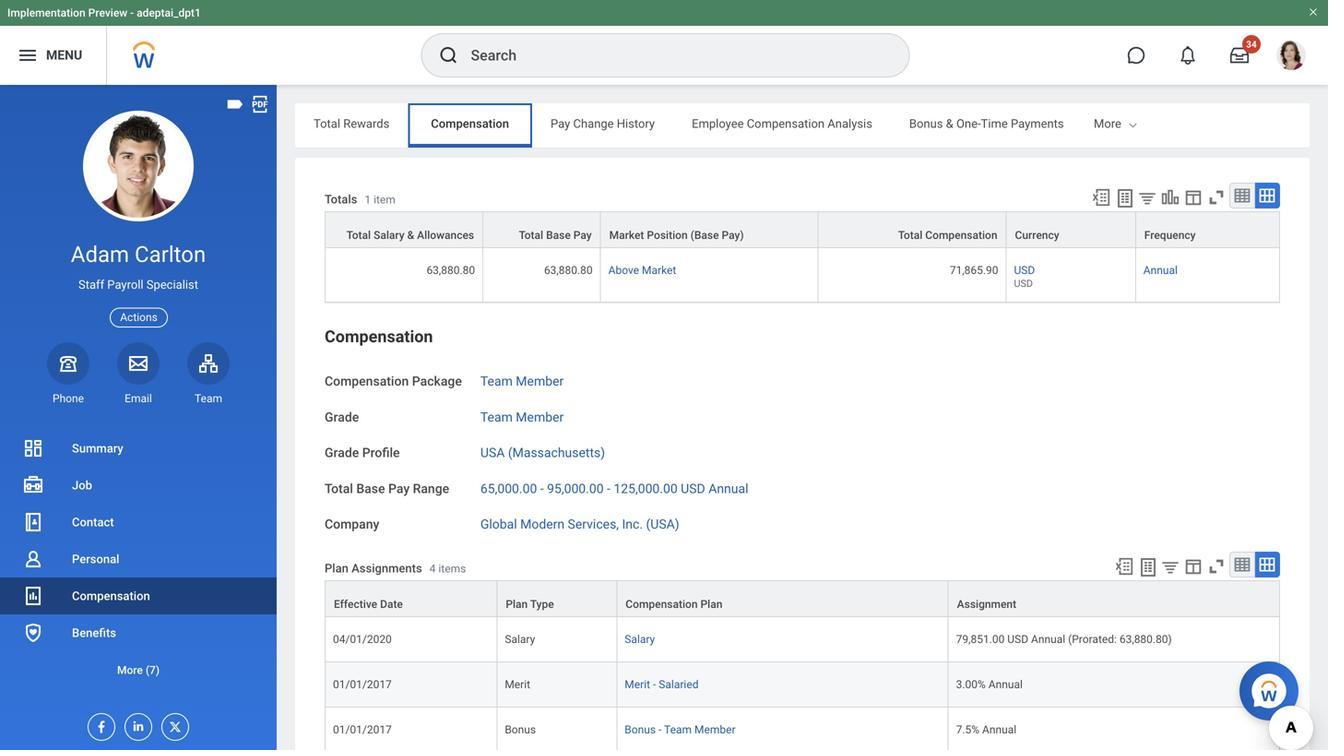 Task type: describe. For each thing, give the bounding box(es) containing it.
compensation link
[[0, 578, 277, 614]]

job image
[[22, 474, 44, 496]]

total for total base pay range
[[325, 481, 353, 496]]

usa (massachusetts)
[[481, 445, 605, 461]]

1
[[365, 193, 371, 206]]

79,851.00 usd annual (prorated: 63,880.80)
[[956, 633, 1172, 646]]

grade for grade profile
[[325, 445, 359, 461]]

team adam carlton element
[[187, 391, 230, 406]]

team inside bonus - team member link
[[664, 723, 692, 736]]

market position (base pay)
[[610, 229, 744, 242]]

job
[[72, 478, 92, 492]]

total compensation
[[899, 229, 998, 242]]

compensation group
[[325, 326, 1281, 750]]

34 button
[[1220, 35, 1261, 76]]

frequency
[[1145, 229, 1196, 242]]

adeptai_dpt1
[[137, 6, 201, 19]]

plan type button
[[498, 581, 617, 616]]

member for grade
[[516, 410, 564, 425]]

usd down usd link
[[1014, 278, 1033, 289]]

above market
[[609, 264, 677, 277]]

79,851.00
[[956, 633, 1005, 646]]

Search Workday  search field
[[471, 35, 871, 76]]

65,000.00
[[481, 481, 537, 496]]

plan inside popup button
[[506, 598, 528, 611]]

01/01/2017 for bonus
[[333, 723, 392, 736]]

global modern services, inc. (usa)
[[481, 517, 680, 532]]

total for total base pay
[[519, 229, 544, 242]]

pay inside "tab list"
[[551, 117, 570, 131]]

1 expand table image from the top
[[1258, 186, 1277, 205]]

implementation
[[7, 6, 86, 19]]

2 vertical spatial member
[[695, 723, 736, 736]]

actions button
[[110, 308, 168, 327]]

market inside popup button
[[610, 229, 644, 242]]

currency
[[1015, 229, 1060, 242]]

assignment button
[[949, 581, 1280, 616]]

reimbursable
[[1101, 117, 1175, 131]]

usd right 79,851.00
[[1008, 633, 1029, 646]]

contact
[[72, 515, 114, 529]]

inbox large image
[[1231, 46, 1249, 65]]

currency button
[[1007, 212, 1136, 247]]

summary link
[[0, 430, 277, 467]]

above
[[609, 264, 639, 277]]

more for more
[[1094, 117, 1122, 131]]

menu banner
[[0, 0, 1329, 85]]

market position (base pay) button
[[601, 212, 818, 247]]

bonus - team member link
[[625, 720, 736, 736]]

more (7)
[[117, 664, 160, 677]]

plan inside "tab list"
[[1236, 117, 1259, 131]]

(7)
[[146, 664, 160, 677]]

compensation button
[[325, 327, 433, 347]]

search image
[[438, 44, 460, 66]]

total base pay
[[519, 229, 592, 242]]

range
[[413, 481, 449, 496]]

select to filter grid data image for assignments
[[1161, 557, 1181, 577]]

table image for first expand table icon from the bottom
[[1234, 555, 1252, 574]]

team member link for grade
[[481, 406, 564, 425]]

actions
[[120, 311, 158, 324]]

specialist
[[146, 278, 198, 292]]

merit - salaried link
[[625, 674, 699, 691]]

linkedin image
[[125, 714, 146, 734]]

inc.
[[622, 517, 643, 532]]

export to worksheets image for 1
[[1115, 187, 1137, 209]]

compensation down compensation button
[[325, 374, 409, 389]]

salary inside popup button
[[374, 229, 405, 242]]

phone button
[[47, 342, 89, 406]]

assignments
[[352, 561, 422, 575]]

total base pay range
[[325, 481, 449, 496]]

salaried
[[659, 678, 699, 691]]

contact link
[[0, 504, 277, 541]]

base for total base pay
[[546, 229, 571, 242]]

71,865.90
[[950, 264, 999, 277]]

personal
[[72, 552, 119, 566]]

2 63,880.80 from the left
[[544, 264, 593, 277]]

toolbar for assignments
[[1106, 552, 1281, 580]]

- right 95,000.00
[[607, 481, 611, 496]]

phone adam carlton element
[[47, 391, 89, 406]]

tab list containing total rewards
[[295, 103, 1310, 148]]

1 fullscreen image from the top
[[1207, 187, 1227, 208]]

row containing 63,880.80
[[325, 248, 1281, 303]]

(base
[[691, 229, 719, 242]]

- for merit - salaried
[[653, 678, 656, 691]]

export to worksheets image for assignments
[[1138, 556, 1160, 578]]

payroll
[[107, 278, 144, 292]]

63,880.80)
[[1120, 633, 1172, 646]]

frequency button
[[1136, 212, 1280, 247]]

team inside team adam carlton element
[[195, 392, 222, 405]]

row containing 04/01/2020
[[325, 617, 1281, 662]]

total rewards
[[314, 117, 390, 131]]

tag image
[[225, 94, 245, 114]]

package
[[412, 374, 462, 389]]

item
[[374, 193, 396, 206]]

carlton
[[135, 241, 206, 268]]

(prorated:
[[1069, 633, 1117, 646]]

more (7) button
[[0, 659, 277, 681]]

allowances
[[417, 229, 474, 242]]

pay change history
[[551, 117, 655, 131]]

modern
[[520, 517, 565, 532]]

compensation image
[[22, 585, 44, 607]]

employee compensation analysis
[[692, 117, 873, 131]]

email button
[[117, 342, 160, 406]]

4
[[430, 562, 436, 575]]

base for total base pay range
[[356, 481, 385, 496]]

team right the package
[[481, 374, 513, 389]]

one-
[[957, 117, 981, 131]]

mail image
[[127, 352, 149, 374]]

notifications large image
[[1179, 46, 1198, 65]]

profile logan mcneil image
[[1277, 41, 1306, 74]]

65,000.00 - 95,000.00 - 125,000.00 usd annual link
[[481, 477, 749, 496]]

items
[[439, 562, 466, 575]]

staff
[[78, 278, 104, 292]]

& inside "tab list"
[[946, 117, 954, 131]]

annual right 7.5%
[[983, 723, 1017, 736]]

effective date button
[[326, 581, 497, 616]]

list containing summary
[[0, 430, 277, 688]]

justify image
[[17, 44, 39, 66]]

salary link
[[625, 629, 655, 646]]

total salary & allowances button
[[326, 212, 483, 247]]

- inside menu banner
[[130, 6, 134, 19]]

1 horizontal spatial salary
[[505, 633, 535, 646]]

7.5% annual
[[956, 723, 1017, 736]]

job link
[[0, 467, 277, 504]]

65,000.00 - 95,000.00 - 125,000.00 usd annual
[[481, 481, 749, 496]]

time
[[981, 117, 1008, 131]]

3.00%
[[956, 678, 986, 691]]

effective
[[334, 598, 377, 611]]

click to view/edit grid preferences image
[[1184, 556, 1204, 577]]

(massachusetts)
[[508, 445, 605, 461]]

market inside "link"
[[642, 264, 677, 277]]

compensation up compensation package at the left
[[325, 327, 433, 347]]

- for 65,000.00 - 95,000.00 - 125,000.00 usd annual
[[540, 481, 544, 496]]



Task type: locate. For each thing, give the bounding box(es) containing it.
expand table image
[[1258, 186, 1277, 205], [1258, 555, 1277, 574]]

bonus inside "tab list"
[[910, 117, 943, 131]]

compensation up salary link in the left bottom of the page
[[626, 598, 698, 611]]

toolbar for 1
[[1083, 183, 1281, 211]]

0 horizontal spatial &
[[407, 229, 414, 242]]

1 vertical spatial member
[[516, 410, 564, 425]]

2 horizontal spatial pay
[[574, 229, 592, 242]]

0 vertical spatial market
[[610, 229, 644, 242]]

summary
[[72, 441, 123, 455]]

63,880.80 down allowances
[[427, 264, 475, 277]]

63,880.80 down total base pay
[[544, 264, 593, 277]]

member
[[516, 374, 564, 389], [516, 410, 564, 425], [695, 723, 736, 736]]

5 row from the top
[[325, 662, 1281, 708]]

facebook image
[[89, 714, 109, 734]]

select to filter grid data image left view worker - expand/collapse chart icon
[[1138, 188, 1158, 208]]

1 vertical spatial more
[[117, 664, 143, 677]]

activity
[[1262, 117, 1302, 131]]

usd down currency
[[1014, 264, 1035, 277]]

bonus - team member
[[625, 723, 736, 736]]

team down view team icon
[[195, 392, 222, 405]]

&
[[946, 117, 954, 131], [407, 229, 414, 242]]

1 horizontal spatial export to worksheets image
[[1138, 556, 1160, 578]]

compensation down search icon
[[431, 117, 509, 131]]

salary down plan type
[[505, 633, 535, 646]]

- for bonus - team member
[[659, 723, 662, 736]]

export to worksheets image
[[1115, 187, 1137, 209], [1138, 556, 1160, 578]]

& left allowances
[[407, 229, 414, 242]]

0 horizontal spatial more
[[117, 664, 143, 677]]

row containing total salary & allowances
[[325, 211, 1281, 248]]

view printable version (pdf) image
[[250, 94, 270, 114]]

navigation pane region
[[0, 85, 277, 750]]

plan
[[1236, 117, 1259, 131], [325, 561, 349, 575], [506, 598, 528, 611], [701, 598, 723, 611]]

implementation preview -   adeptai_dpt1
[[7, 6, 201, 19]]

34
[[1247, 39, 1257, 50]]

expand table image up frequency popup button
[[1258, 186, 1277, 205]]

0 horizontal spatial pay
[[388, 481, 410, 496]]

total for total rewards
[[314, 117, 340, 131]]

toolbar up 'frequency'
[[1083, 183, 1281, 211]]

0 horizontal spatial select to filter grid data image
[[1138, 188, 1158, 208]]

1 vertical spatial expand table image
[[1258, 555, 1277, 574]]

- right preview
[[130, 6, 134, 19]]

phone image
[[55, 352, 81, 374]]

compensation plan button
[[618, 581, 948, 616]]

merit for merit - salaried
[[625, 678, 650, 691]]

merit
[[505, 678, 531, 691], [625, 678, 650, 691]]

0 vertical spatial grade
[[325, 410, 359, 425]]

export to excel image inside compensation group
[[1115, 556, 1135, 577]]

usd inside 65,000.00 - 95,000.00 - 125,000.00 usd annual link
[[681, 481, 706, 496]]

compensation package
[[325, 374, 462, 389]]

2 horizontal spatial bonus
[[910, 117, 943, 131]]

1 vertical spatial fullscreen image
[[1207, 556, 1227, 577]]

export to excel image up currency popup button on the right top of page
[[1091, 187, 1112, 208]]

total salary & allowances
[[347, 229, 474, 242]]

toolbar up assignment popup button
[[1106, 552, 1281, 580]]

2 grade from the top
[[325, 445, 359, 461]]

grade for grade
[[325, 410, 359, 425]]

total for total salary & allowances
[[347, 229, 371, 242]]

profile
[[362, 445, 400, 461]]

1 horizontal spatial export to excel image
[[1115, 556, 1135, 577]]

3 row from the top
[[325, 580, 1281, 617]]

(usa)
[[646, 517, 680, 532]]

1 horizontal spatial more
[[1094, 117, 1122, 131]]

assignment
[[957, 598, 1017, 611]]

personal image
[[22, 548, 44, 570]]

list
[[0, 430, 277, 688]]

1 team member link from the top
[[481, 370, 564, 389]]

01/01/2017
[[333, 678, 392, 691], [333, 723, 392, 736]]

merit left salaried
[[625, 678, 650, 691]]

annual down 'frequency'
[[1144, 264, 1178, 277]]

select to filter grid data image inside compensation group
[[1161, 557, 1181, 577]]

base
[[546, 229, 571, 242], [356, 481, 385, 496]]

export to excel image for 1
[[1091, 187, 1112, 208]]

2 horizontal spatial salary
[[625, 633, 655, 646]]

pay inside compensation group
[[388, 481, 410, 496]]

1 vertical spatial table image
[[1234, 555, 1252, 574]]

plan inside 'popup button'
[[701, 598, 723, 611]]

export to excel image for assignments
[[1115, 556, 1135, 577]]

grade up the grade profile
[[325, 410, 359, 425]]

usa (massachusetts) link
[[481, 442, 605, 461]]

table image for second expand table icon from the bottom
[[1234, 186, 1252, 205]]

0 vertical spatial more
[[1094, 117, 1122, 131]]

0 vertical spatial 01/01/2017
[[333, 678, 392, 691]]

0 horizontal spatial merit
[[505, 678, 531, 691]]

-
[[130, 6, 134, 19], [540, 481, 544, 496], [607, 481, 611, 496], [653, 678, 656, 691], [659, 723, 662, 736]]

1 horizontal spatial select to filter grid data image
[[1161, 557, 1181, 577]]

phone
[[53, 392, 84, 405]]

0 vertical spatial export to worksheets image
[[1115, 187, 1137, 209]]

0 vertical spatial base
[[546, 229, 571, 242]]

0 horizontal spatial base
[[356, 481, 385, 496]]

1 vertical spatial &
[[407, 229, 414, 242]]

bonus for bonus - team member
[[625, 723, 656, 736]]

toolbar inside compensation group
[[1106, 552, 1281, 580]]

global modern services, inc. (usa) link
[[481, 513, 680, 532]]

0 horizontal spatial bonus
[[505, 723, 536, 736]]

services,
[[568, 517, 619, 532]]

0 vertical spatial team member link
[[481, 370, 564, 389]]

change
[[573, 117, 614, 131]]

compensation inside popup button
[[926, 229, 998, 242]]

compensation down personal
[[72, 589, 150, 603]]

email adam carlton element
[[117, 391, 160, 406]]

export to worksheets image left view worker - expand/collapse chart icon
[[1115, 187, 1137, 209]]

table image up frequency popup button
[[1234, 186, 1252, 205]]

fullscreen image right click to view/edit grid preferences icon
[[1207, 556, 1227, 577]]

payments
[[1011, 117, 1064, 131]]

1 horizontal spatial &
[[946, 117, 954, 131]]

analysis
[[828, 117, 873, 131]]

menu button
[[0, 26, 106, 85]]

1 horizontal spatial bonus
[[625, 723, 656, 736]]

table image right click to view/edit grid preferences icon
[[1234, 555, 1252, 574]]

2 expand table image from the top
[[1258, 555, 1277, 574]]

0 horizontal spatial 63,880.80
[[427, 264, 475, 277]]

0 vertical spatial &
[[946, 117, 954, 131]]

more left (7)
[[117, 664, 143, 677]]

95,000.00
[[547, 481, 604, 496]]

0 vertical spatial team member
[[481, 374, 564, 389]]

total inside compensation group
[[325, 481, 353, 496]]

compensation inside 'popup button'
[[626, 598, 698, 611]]

effective date
[[334, 598, 403, 611]]

compensation plan
[[626, 598, 723, 611]]

1 grade from the top
[[325, 410, 359, 425]]

team member for compensation package
[[481, 374, 564, 389]]

global
[[481, 517, 517, 532]]

total for total compensation
[[899, 229, 923, 242]]

select to filter grid data image left click to view/edit grid preferences icon
[[1161, 557, 1181, 577]]

grade
[[325, 410, 359, 425], [325, 445, 359, 461]]

reimbursable allowance plan activity
[[1101, 117, 1302, 131]]

adam
[[71, 241, 129, 268]]

market right above
[[642, 264, 677, 277]]

x image
[[162, 714, 183, 734]]

toolbar
[[1083, 183, 1281, 211], [1106, 552, 1281, 580]]

allowance
[[1178, 117, 1233, 131]]

expand table image right click to view/edit grid preferences icon
[[1258, 555, 1277, 574]]

history
[[617, 117, 655, 131]]

- down merit - salaried
[[659, 723, 662, 736]]

market up above
[[610, 229, 644, 242]]

view team image
[[197, 352, 220, 374]]

1 table image from the top
[[1234, 186, 1252, 205]]

position
[[647, 229, 688, 242]]

annual
[[1144, 264, 1178, 277], [709, 481, 749, 496], [1032, 633, 1066, 646], [989, 678, 1023, 691], [983, 723, 1017, 736]]

4 row from the top
[[325, 617, 1281, 662]]

1 vertical spatial base
[[356, 481, 385, 496]]

2 row from the top
[[325, 248, 1281, 303]]

annual right 125,000.00
[[709, 481, 749, 496]]

1 vertical spatial toolbar
[[1106, 552, 1281, 580]]

salary down item
[[374, 229, 405, 242]]

annual left (prorated:
[[1032, 633, 1066, 646]]

04/01/2020
[[333, 633, 392, 646]]

row
[[325, 211, 1281, 248], [325, 248, 1281, 303], [325, 580, 1281, 617], [325, 617, 1281, 662], [325, 662, 1281, 708], [325, 708, 1281, 750]]

2 table image from the top
[[1234, 555, 1252, 574]]

annual right 3.00%
[[989, 678, 1023, 691]]

merit - salaried
[[625, 678, 699, 691]]

rewards
[[343, 117, 390, 131]]

1 horizontal spatial base
[[546, 229, 571, 242]]

team up usa
[[481, 410, 513, 425]]

contact image
[[22, 511, 44, 533]]

1 vertical spatial pay
[[574, 229, 592, 242]]

totals
[[325, 192, 357, 206]]

fullscreen image
[[1207, 187, 1227, 208], [1207, 556, 1227, 577]]

annual link
[[1144, 260, 1178, 277]]

7.5%
[[956, 723, 980, 736]]

merit down plan type
[[505, 678, 531, 691]]

- left salaried
[[653, 678, 656, 691]]

01/01/2017 for merit
[[333, 678, 392, 691]]

salary
[[374, 229, 405, 242], [505, 633, 535, 646], [625, 633, 655, 646]]

compensation
[[431, 117, 509, 131], [747, 117, 825, 131], [926, 229, 998, 242], [325, 327, 433, 347], [325, 374, 409, 389], [72, 589, 150, 603], [626, 598, 698, 611]]

total compensation button
[[819, 212, 1006, 247]]

more inside dropdown button
[[117, 664, 143, 677]]

2 fullscreen image from the top
[[1207, 556, 1227, 577]]

base inside compensation group
[[356, 481, 385, 496]]

1 row from the top
[[325, 211, 1281, 248]]

pay for total base pay range
[[388, 481, 410, 496]]

merit for merit
[[505, 678, 531, 691]]

0 vertical spatial export to excel image
[[1091, 187, 1112, 208]]

personal link
[[0, 541, 277, 578]]

0 vertical spatial toolbar
[[1083, 183, 1281, 211]]

1 horizontal spatial merit
[[625, 678, 650, 691]]

total
[[314, 117, 340, 131], [347, 229, 371, 242], [519, 229, 544, 242], [899, 229, 923, 242], [325, 481, 353, 496]]

1 merit from the left
[[505, 678, 531, 691]]

- right 65,000.00
[[540, 481, 544, 496]]

pay)
[[722, 229, 744, 242]]

benefits image
[[22, 622, 44, 644]]

2 vertical spatial pay
[[388, 481, 410, 496]]

1 vertical spatial export to worksheets image
[[1138, 556, 1160, 578]]

0 vertical spatial select to filter grid data image
[[1138, 188, 1158, 208]]

fullscreen image right click to view/edit grid preferences image
[[1207, 187, 1227, 208]]

base inside popup button
[[546, 229, 571, 242]]

2 team member from the top
[[481, 410, 564, 425]]

125,000.00
[[614, 481, 678, 496]]

more for more (7)
[[117, 664, 143, 677]]

benefits link
[[0, 614, 277, 651]]

0 horizontal spatial export to worksheets image
[[1115, 187, 1137, 209]]

& inside popup button
[[407, 229, 414, 242]]

usd link
[[1014, 260, 1035, 277]]

more
[[1094, 117, 1122, 131], [117, 664, 143, 677]]

bonus for bonus
[[505, 723, 536, 736]]

row containing effective date
[[325, 580, 1281, 617]]

pay for total base pay
[[574, 229, 592, 242]]

benefits
[[72, 626, 116, 640]]

team link
[[187, 342, 230, 406]]

export to excel image up assignment popup button
[[1115, 556, 1135, 577]]

2 team member link from the top
[[481, 406, 564, 425]]

total base pay button
[[484, 212, 600, 247]]

2 merit from the left
[[625, 678, 650, 691]]

2 01/01/2017 from the top
[[333, 723, 392, 736]]

1 vertical spatial team member link
[[481, 406, 564, 425]]

more (7) button
[[0, 651, 277, 688]]

0 horizontal spatial export to excel image
[[1091, 187, 1112, 208]]

0 vertical spatial fullscreen image
[[1207, 187, 1227, 208]]

compensation up 71,865.90
[[926, 229, 998, 242]]

1 horizontal spatial pay
[[551, 117, 570, 131]]

usa
[[481, 445, 505, 461]]

plan type
[[506, 598, 554, 611]]

0 vertical spatial member
[[516, 374, 564, 389]]

pay inside total base pay popup button
[[574, 229, 592, 242]]

team member link for compensation package
[[481, 370, 564, 389]]

tab list
[[295, 103, 1310, 148]]

6 row from the top
[[325, 708, 1281, 750]]

1 vertical spatial market
[[642, 264, 677, 277]]

export to excel image
[[1091, 187, 1112, 208], [1115, 556, 1135, 577]]

grade left 'profile'
[[325, 445, 359, 461]]

view worker - expand/collapse chart image
[[1161, 187, 1181, 208]]

table image
[[1234, 186, 1252, 205], [1234, 555, 1252, 574]]

0 vertical spatial table image
[[1234, 186, 1252, 205]]

1 vertical spatial 01/01/2017
[[333, 723, 392, 736]]

1 vertical spatial grade
[[325, 445, 359, 461]]

plan assignments 4 items
[[325, 561, 466, 575]]

1 vertical spatial team member
[[481, 410, 564, 425]]

0 vertical spatial pay
[[551, 117, 570, 131]]

compensation left analysis
[[747, 117, 825, 131]]

1 horizontal spatial 63,880.80
[[544, 264, 593, 277]]

salary up merit - salaried link
[[625, 633, 655, 646]]

summary image
[[22, 437, 44, 459]]

member for compensation package
[[516, 374, 564, 389]]

export to worksheets image left click to view/edit grid preferences icon
[[1138, 556, 1160, 578]]

above market link
[[609, 260, 677, 277]]

totals 1 item
[[325, 192, 396, 206]]

select to filter grid data image for 1
[[1138, 188, 1158, 208]]

1 vertical spatial select to filter grid data image
[[1161, 557, 1181, 577]]

& left one-
[[946, 117, 954, 131]]

1 63,880.80 from the left
[[427, 264, 475, 277]]

bonus for bonus & one-time payments
[[910, 117, 943, 131]]

menu
[[46, 48, 82, 63]]

1 vertical spatial export to excel image
[[1115, 556, 1135, 577]]

0 vertical spatial expand table image
[[1258, 186, 1277, 205]]

more right payments
[[1094, 117, 1122, 131]]

1 01/01/2017 from the top
[[333, 678, 392, 691]]

compensation inside navigation pane region
[[72, 589, 150, 603]]

team down salaried
[[664, 723, 692, 736]]

team member for grade
[[481, 410, 564, 425]]

1 team member from the top
[[481, 374, 564, 389]]

click to view/edit grid preferences image
[[1184, 187, 1204, 208]]

close environment banner image
[[1308, 6, 1319, 18]]

pay
[[551, 117, 570, 131], [574, 229, 592, 242], [388, 481, 410, 496]]

0 horizontal spatial salary
[[374, 229, 405, 242]]

usd right 125,000.00
[[681, 481, 706, 496]]

total inside "tab list"
[[314, 117, 340, 131]]

select to filter grid data image
[[1138, 188, 1158, 208], [1161, 557, 1181, 577]]



Task type: vqa. For each thing, say whether or not it's contained in the screenshot.


